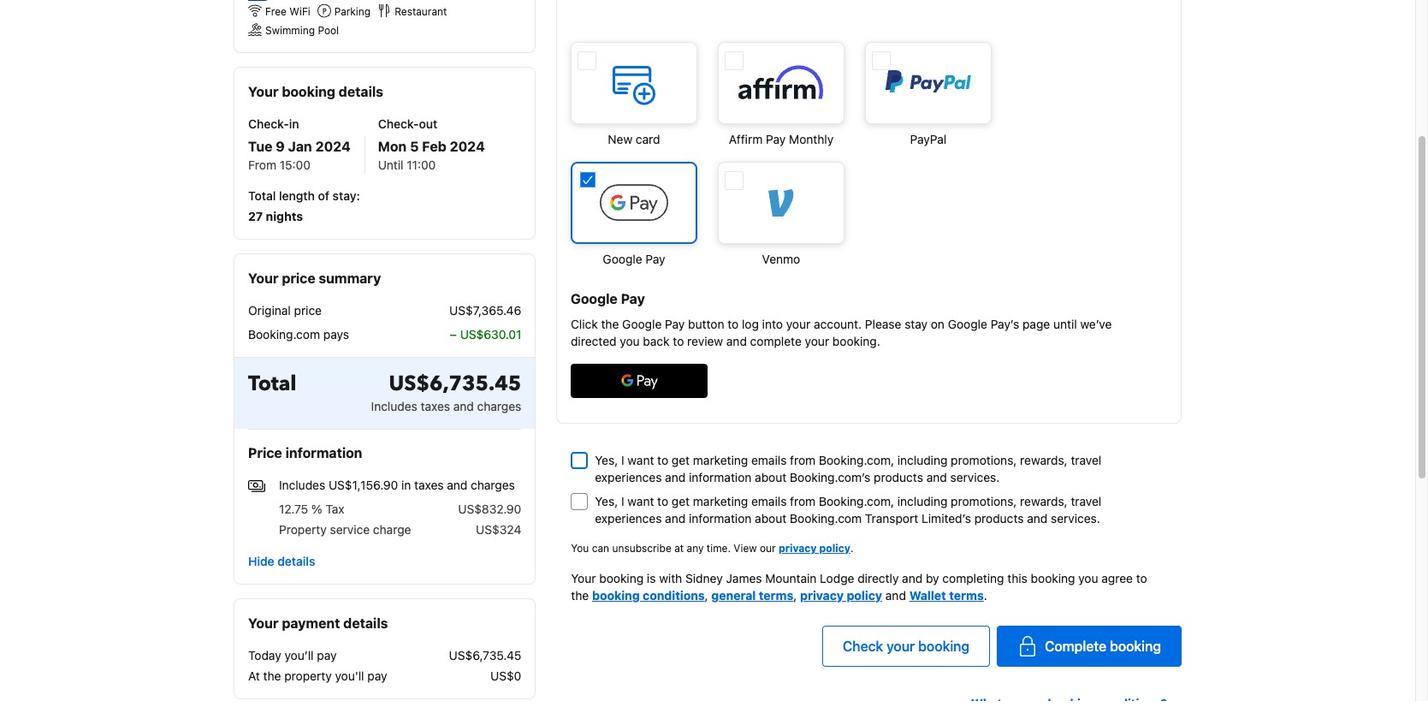Task type: locate. For each thing, give the bounding box(es) containing it.
2 marketing from the top
[[693, 494, 748, 508]]

services.
[[951, 470, 1000, 484], [1051, 511, 1101, 526]]

0 vertical spatial privacy
[[779, 542, 817, 555]]

i for yes, i want to get marketing emails from booking.com, including promotions, rewards, travel experiences and information about booking.com transport limited's products and services.
[[621, 494, 625, 508]]

transport
[[865, 511, 919, 526]]

1 vertical spatial the
[[263, 669, 281, 683]]

0 horizontal spatial ,
[[705, 588, 708, 603]]

get for yes, i want to get marketing emails from booking.com, including promotions, rewards, travel experiences and information about booking.com's products and services.
[[672, 453, 690, 467]]

parking
[[334, 5, 371, 18]]

out
[[419, 116, 438, 131]]

2 from from the top
[[790, 494, 816, 508]]

us$6,735.45 up includes taxes and charges
[[389, 370, 522, 398]]

details
[[339, 84, 383, 99], [278, 554, 315, 569], [343, 616, 388, 631]]

0 vertical spatial travel
[[1071, 453, 1102, 467]]

emails inside yes, i want to get marketing emails from booking.com, including promotions, rewards, travel experiences and information about booking.com's products and services.
[[752, 453, 787, 467]]

james
[[726, 571, 762, 585]]

0 vertical spatial total
[[248, 188, 276, 203]]

2024 right jan
[[315, 139, 351, 154]]

check- for mon
[[378, 116, 419, 131]]

1 vertical spatial booking.com
[[790, 511, 862, 526]]

about for booking.com's
[[755, 470, 787, 484]]

booking inside "button"
[[919, 639, 970, 654]]

price
[[282, 270, 316, 286], [294, 303, 322, 318]]

us$324
[[476, 522, 522, 537]]

booking.com down booking.com's
[[790, 511, 862, 526]]

0 vertical spatial rewards,
[[1020, 453, 1068, 467]]

0 horizontal spatial the
[[263, 669, 281, 683]]

0 vertical spatial promotions,
[[951, 453, 1017, 467]]

policy down directly
[[847, 588, 883, 603]]

limited's
[[922, 511, 971, 526]]

information inside yes, i want to get marketing emails from booking.com, including promotions, rewards, travel experiences and information about booking.com's products and services.
[[689, 470, 752, 484]]

2024 right "feb"
[[450, 139, 485, 154]]

1 vertical spatial marketing
[[693, 494, 748, 508]]

1 vertical spatial i
[[621, 494, 625, 508]]

us$6,735.45 up us$0
[[449, 648, 522, 663]]

1 vertical spatial in
[[401, 478, 411, 492]]

0 horizontal spatial 2024
[[315, 139, 351, 154]]

0 vertical spatial .
[[851, 542, 854, 555]]

about left booking.com's
[[755, 470, 787, 484]]

1 vertical spatial yes,
[[595, 494, 618, 508]]

1 want from the top
[[628, 453, 654, 467]]

at
[[248, 669, 260, 683]]

1 horizontal spatial terms
[[949, 588, 984, 603]]

price up original price
[[282, 270, 316, 286]]

1 , from the left
[[705, 588, 708, 603]]

1 total from the top
[[248, 188, 276, 203]]

1 vertical spatial information
[[689, 470, 752, 484]]

1 vertical spatial promotions,
[[951, 494, 1017, 508]]

emails inside yes, i want to get marketing emails from booking.com, including promotions, rewards, travel experiences and information about booking.com transport limited's products and services.
[[752, 494, 787, 508]]

restaurant
[[395, 5, 447, 18]]

get
[[672, 453, 690, 467], [672, 494, 690, 508]]

us$832.90
[[458, 502, 522, 516]]

0 vertical spatial get
[[672, 453, 690, 467]]

2 emails from the top
[[752, 494, 787, 508]]

1 vertical spatial from
[[790, 494, 816, 508]]

including for and
[[898, 453, 948, 467]]

0 vertical spatial us$6,735.45
[[389, 370, 522, 398]]

rewards, inside yes, i want to get marketing emails from booking.com, including promotions, rewards, travel experiences and information about booking.com transport limited's products and services.
[[1020, 494, 1068, 508]]

total down booking.com pays
[[248, 370, 297, 398]]

marketing inside yes, i want to get marketing emails from booking.com, including promotions, rewards, travel experiences and information about booking.com transport limited's products and services.
[[693, 494, 748, 508]]

rewards, for services.
[[1020, 453, 1068, 467]]

the right at
[[263, 669, 281, 683]]

about inside yes, i want to get marketing emails from booking.com, including promotions, rewards, travel experiences and information about booking.com's products and services.
[[755, 470, 787, 484]]

0 horizontal spatial booking.com
[[248, 327, 320, 342]]

1 horizontal spatial services.
[[1051, 511, 1101, 526]]

check- inside 'check-in tue 9 jan 2024 from 15:00'
[[248, 116, 289, 131]]

experiences inside yes, i want to get marketing emails from booking.com, including promotions, rewards, travel experiences and information about booking.com's products and services.
[[595, 470, 662, 484]]

is
[[647, 571, 656, 585]]

booking right your
[[919, 639, 970, 654]]

1 yes, from the top
[[595, 453, 618, 467]]

your up original
[[248, 270, 279, 286]]

wallet terms link
[[910, 588, 984, 603]]

you can unsubscribe at any time. view our privacy policy .
[[571, 542, 854, 555]]

i
[[621, 453, 625, 467], [621, 494, 625, 508]]

can
[[592, 542, 609, 555]]

1 including from the top
[[898, 453, 948, 467]]

1 horizontal spatial ,
[[794, 588, 797, 603]]

0 horizontal spatial terms
[[759, 588, 794, 603]]

1 vertical spatial total
[[248, 370, 297, 398]]

your up today
[[248, 616, 279, 631]]

price up booking.com pays
[[294, 303, 322, 318]]

our
[[760, 542, 776, 555]]

1 vertical spatial charges
[[471, 478, 515, 492]]

booking.com, inside yes, i want to get marketing emails from booking.com, including promotions, rewards, travel experiences and information about booking.com's products and services.
[[819, 453, 895, 467]]

from
[[248, 157, 276, 172]]

0 vertical spatial yes,
[[595, 453, 618, 467]]

terms
[[759, 588, 794, 603], [949, 588, 984, 603]]

charges down − us$630.01
[[477, 399, 522, 413]]

2 check- from the left
[[378, 116, 419, 131]]

your price summary
[[248, 270, 381, 286]]

marketing for booking.com
[[693, 494, 748, 508]]

get inside yes, i want to get marketing emails from booking.com, including promotions, rewards, travel experiences and information about booking.com's products and services.
[[672, 453, 690, 467]]

0 vertical spatial to
[[658, 453, 669, 467]]

1 vertical spatial services.
[[1051, 511, 1101, 526]]

check-
[[248, 116, 289, 131], [378, 116, 419, 131]]

to for yes, i want to get marketing emails from booking.com, including promotions, rewards, travel experiences and information about booking.com transport limited's products and services.
[[658, 494, 669, 508]]

0 vertical spatial in
[[289, 116, 299, 131]]

, down sidney on the bottom of the page
[[705, 588, 708, 603]]

promotions, inside yes, i want to get marketing emails from booking.com, including promotions, rewards, travel experiences and information about booking.com transport limited's products and services.
[[951, 494, 1017, 508]]

details right payment
[[343, 616, 388, 631]]

want inside yes, i want to get marketing emails from booking.com, including promotions, rewards, travel experiences and information about booking.com transport limited's products and services.
[[628, 494, 654, 508]]

in
[[289, 116, 299, 131], [401, 478, 411, 492]]

0 vertical spatial details
[[339, 84, 383, 99]]

total for total length of stay: 27 nights
[[248, 188, 276, 203]]

us$6,735.45 for total
[[389, 370, 522, 398]]

1 2024 from the left
[[315, 139, 351, 154]]

privacy right the our
[[779, 542, 817, 555]]

2 i from the top
[[621, 494, 625, 508]]

service
[[330, 522, 370, 537]]

booking.com
[[248, 327, 320, 342], [790, 511, 862, 526]]

1 vertical spatial emails
[[752, 494, 787, 508]]

details for booking
[[339, 84, 383, 99]]

booking.com, down yes, i want to get marketing emails from booking.com, including promotions, rewards, travel experiences and information about booking.com's products and services.
[[819, 494, 895, 508]]

, down mountain
[[794, 588, 797, 603]]

services. inside yes, i want to get marketing emails from booking.com, including promotions, rewards, travel experiences and information about booking.com transport limited's products and services.
[[1051, 511, 1101, 526]]

0 horizontal spatial pay
[[317, 648, 337, 663]]

2 promotions, from the top
[[951, 494, 1017, 508]]

. up lodge
[[851, 542, 854, 555]]

in up jan
[[289, 116, 299, 131]]

0 vertical spatial services.
[[951, 470, 1000, 484]]

policy up lodge
[[820, 542, 851, 555]]

booking left you
[[1031, 571, 1075, 585]]

2024 inside 'check-in tue 9 jan 2024 from 15:00'
[[315, 139, 351, 154]]

and
[[453, 399, 474, 413], [665, 470, 686, 484], [927, 470, 947, 484], [447, 478, 468, 492], [665, 511, 686, 526], [1027, 511, 1048, 526], [902, 571, 923, 585], [886, 588, 906, 603]]

0 horizontal spatial in
[[289, 116, 299, 131]]

2024
[[315, 139, 351, 154], [450, 139, 485, 154]]

2 vertical spatial information
[[689, 511, 752, 526]]

2 total from the top
[[248, 370, 297, 398]]

your up the tue
[[248, 84, 279, 99]]

booking.com, up booking.com's
[[819, 453, 895, 467]]

your down you
[[571, 571, 596, 585]]

to inside yes, i want to get marketing emails from booking.com, including promotions, rewards, travel experiences and information about booking.com transport limited's products and services.
[[658, 494, 669, 508]]

tax
[[326, 502, 345, 516]]

booking.com, for booking.com
[[819, 494, 895, 508]]

1 horizontal spatial pay
[[368, 669, 387, 683]]

1 vertical spatial includes
[[279, 478, 325, 492]]

emails
[[752, 453, 787, 467], [752, 494, 787, 508]]

from inside yes, i want to get marketing emails from booking.com, including promotions, rewards, travel experiences and information about booking.com transport limited's products and services.
[[790, 494, 816, 508]]

charge
[[373, 522, 411, 537]]

emails for booking.com
[[752, 494, 787, 508]]

including inside yes, i want to get marketing emails from booking.com, including promotions, rewards, travel experiences and information about booking.com transport limited's products and services.
[[898, 494, 948, 508]]

yes, i want to get marketing emails from booking.com, including promotions, rewards, travel experiences and information about booking.com's products and services.
[[595, 453, 1102, 484]]

charges up the us$832.90
[[471, 478, 515, 492]]

0 vertical spatial experiences
[[595, 470, 662, 484]]

tue
[[248, 139, 273, 154]]

get inside yes, i want to get marketing emails from booking.com, including promotions, rewards, travel experiences and information about booking.com transport limited's products and services.
[[672, 494, 690, 508]]

1 horizontal spatial booking.com
[[790, 511, 862, 526]]

booking down can
[[592, 588, 640, 603]]

1 horizontal spatial check-
[[378, 116, 419, 131]]

wallet
[[910, 588, 947, 603]]

2 about from the top
[[755, 511, 787, 526]]

0 vertical spatial from
[[790, 453, 816, 467]]

you
[[1079, 571, 1099, 585]]

0 vertical spatial price
[[282, 270, 316, 286]]

0 vertical spatial includes
[[371, 399, 418, 413]]

2 vertical spatial details
[[343, 616, 388, 631]]

travel inside yes, i want to get marketing emails from booking.com, including promotions, rewards, travel experiences and information about booking.com's products and services.
[[1071, 453, 1102, 467]]

rewards, inside yes, i want to get marketing emails from booking.com, including promotions, rewards, travel experiences and information about booking.com's products and services.
[[1020, 453, 1068, 467]]

us$6,735.45 for today you'll pay
[[449, 648, 522, 663]]

terms down mountain
[[759, 588, 794, 603]]

1 travel from the top
[[1071, 453, 1102, 467]]

from for booking.com
[[790, 494, 816, 508]]

0 vertical spatial about
[[755, 470, 787, 484]]

0 horizontal spatial includes
[[279, 478, 325, 492]]

booking left is
[[599, 571, 644, 585]]

0 vertical spatial products
[[874, 470, 924, 484]]

booking right "complete"
[[1110, 639, 1162, 654]]

from inside yes, i want to get marketing emails from booking.com, including promotions, rewards, travel experiences and information about booking.com's products and services.
[[790, 453, 816, 467]]

products up the transport
[[874, 470, 924, 484]]

feb
[[422, 139, 447, 154]]

1 emails from the top
[[752, 453, 787, 467]]

1 vertical spatial products
[[975, 511, 1024, 526]]

includes taxes and charges
[[371, 399, 522, 413]]

promotions, inside yes, i want to get marketing emails from booking.com, including promotions, rewards, travel experiences and information about booking.com's products and services.
[[951, 453, 1017, 467]]

yes, inside yes, i want to get marketing emails from booking.com, including promotions, rewards, travel experiences and information about booking.com's products and services.
[[595, 453, 618, 467]]

includes up the includes us$1,156.90 in taxes and charges at left
[[371, 399, 418, 413]]

get for yes, i want to get marketing emails from booking.com, including promotions, rewards, travel experiences and information about booking.com transport limited's products and services.
[[672, 494, 690, 508]]

hide
[[248, 554, 274, 569]]

1 horizontal spatial products
[[975, 511, 1024, 526]]

1 vertical spatial rewards,
[[1020, 494, 1068, 508]]

check- up the tue
[[248, 116, 289, 131]]

total
[[248, 188, 276, 203], [248, 370, 297, 398]]

your for your booking details
[[248, 84, 279, 99]]

1 experiences from the top
[[595, 470, 662, 484]]

privacy policy link
[[779, 542, 851, 555], [800, 588, 883, 603]]

you'll
[[335, 669, 364, 683]]

details down property
[[278, 554, 315, 569]]

1 promotions, from the top
[[951, 453, 1017, 467]]

1 rewards, from the top
[[1020, 453, 1068, 467]]

2 including from the top
[[898, 494, 948, 508]]

travel inside yes, i want to get marketing emails from booking.com, including promotions, rewards, travel experiences and information about booking.com transport limited's products and services.
[[1071, 494, 1102, 508]]

from down booking.com's
[[790, 494, 816, 508]]

1 booking.com, from the top
[[819, 453, 895, 467]]

1 vertical spatial including
[[898, 494, 948, 508]]

details up mon
[[339, 84, 383, 99]]

about up the our
[[755, 511, 787, 526]]

1 vertical spatial us$6,735.45
[[449, 648, 522, 663]]

booking.com,
[[819, 453, 895, 467], [819, 494, 895, 508]]

0 vertical spatial i
[[621, 453, 625, 467]]

services. up you
[[1051, 511, 1101, 526]]

2024 inside check-out mon 5 feb 2024 until 11:00
[[450, 139, 485, 154]]

pay
[[317, 648, 337, 663], [368, 669, 387, 683]]

2 get from the top
[[672, 494, 690, 508]]

products right the limited's on the bottom right of page
[[975, 511, 1024, 526]]

including
[[898, 453, 948, 467], [898, 494, 948, 508]]

marketing inside yes, i want to get marketing emails from booking.com, including promotions, rewards, travel experiences and information about booking.com's products and services.
[[693, 453, 748, 467]]

1 horizontal spatial the
[[571, 588, 589, 603]]

0 horizontal spatial services.
[[951, 470, 1000, 484]]

0 vertical spatial marketing
[[693, 453, 748, 467]]

1 vertical spatial price
[[294, 303, 322, 318]]

includes for includes taxes and charges
[[371, 399, 418, 413]]

stay:
[[333, 188, 360, 203]]

2 rewards, from the top
[[1020, 494, 1068, 508]]

total up 27
[[248, 188, 276, 203]]

includes for includes us$1,156.90 in taxes and charges
[[279, 478, 325, 492]]

1 vertical spatial to
[[658, 494, 669, 508]]

includes up 12.75
[[279, 478, 325, 492]]

0 vertical spatial including
[[898, 453, 948, 467]]

booking.com pays
[[248, 327, 349, 342]]

by
[[926, 571, 940, 585]]

1 vertical spatial experiences
[[595, 511, 662, 526]]

want for yes, i want to get marketing emails from booking.com, including promotions, rewards, travel experiences and information about booking.com's products and services.
[[628, 453, 654, 467]]

information inside yes, i want to get marketing emails from booking.com, including promotions, rewards, travel experiences and information about booking.com transport limited's products and services.
[[689, 511, 752, 526]]

2 yes, from the top
[[595, 494, 618, 508]]

want
[[628, 453, 654, 467], [628, 494, 654, 508]]

about inside yes, i want to get marketing emails from booking.com, including promotions, rewards, travel experiences and information about booking.com transport limited's products and services.
[[755, 511, 787, 526]]

1 vertical spatial booking.com,
[[819, 494, 895, 508]]

experiences inside yes, i want to get marketing emails from booking.com, including promotions, rewards, travel experiences and information about booking.com transport limited's products and services.
[[595, 511, 662, 526]]

privacy policy link up lodge
[[779, 542, 851, 555]]

2 vertical spatial to
[[1137, 571, 1148, 585]]

0 horizontal spatial check-
[[248, 116, 289, 131]]

0 vertical spatial emails
[[752, 453, 787, 467]]

12.75
[[279, 502, 308, 516]]

to inside yes, i want to get marketing emails from booking.com, including promotions, rewards, travel experiences and information about booking.com's products and services.
[[658, 453, 669, 467]]

1 vertical spatial want
[[628, 494, 654, 508]]

. down 'completing'
[[984, 588, 988, 603]]

check- up mon
[[378, 116, 419, 131]]

yes, inside yes, i want to get marketing emails from booking.com, including promotions, rewards, travel experiences and information about booking.com transport limited's products and services.
[[595, 494, 618, 508]]

the down you
[[571, 588, 589, 603]]

2 2024 from the left
[[450, 139, 485, 154]]

privacy
[[779, 542, 817, 555], [800, 588, 844, 603]]

mountain
[[765, 571, 817, 585]]

booking up 'check-in tue 9 jan 2024 from 15:00'
[[282, 84, 335, 99]]

today you'll pay
[[248, 648, 337, 663]]

1 vertical spatial .
[[984, 588, 988, 603]]

1 marketing from the top
[[693, 453, 748, 467]]

pay up at the property you'll pay
[[317, 648, 337, 663]]

check your booking button
[[822, 626, 990, 667]]

at
[[675, 542, 684, 555]]

booking.com down original price
[[248, 327, 320, 342]]

0 vertical spatial want
[[628, 453, 654, 467]]

1 vertical spatial travel
[[1071, 494, 1102, 508]]

i inside yes, i want to get marketing emails from booking.com, including promotions, rewards, travel experiences and information about booking.com's products and services.
[[621, 453, 625, 467]]

us$6,735.45
[[389, 370, 522, 398], [449, 648, 522, 663]]

2 want from the top
[[628, 494, 654, 508]]

terms down 'completing'
[[949, 588, 984, 603]]

price information
[[248, 445, 362, 461]]

wifi
[[290, 5, 311, 18]]

1 from from the top
[[790, 453, 816, 467]]

us$1,156.90
[[329, 478, 398, 492]]

booking.com, inside yes, i want to get marketing emails from booking.com, including promotions, rewards, travel experiences and information about booking.com transport limited's products and services.
[[819, 494, 895, 508]]

2 travel from the top
[[1071, 494, 1102, 508]]

travel for yes, i want to get marketing emails from booking.com, including promotions, rewards, travel experiences and information about booking.com transport limited's products and services.
[[1071, 494, 1102, 508]]

travel
[[1071, 453, 1102, 467], [1071, 494, 1102, 508]]

including inside yes, i want to get marketing emails from booking.com, including promotions, rewards, travel experiences and information about booking.com's products and services.
[[898, 453, 948, 467]]

information for yes, i want to get marketing emails from booking.com, including promotions, rewards, travel experiences and information about booking.com transport limited's products and services.
[[689, 511, 752, 526]]

your
[[248, 84, 279, 99], [248, 270, 279, 286], [571, 571, 596, 585], [248, 616, 279, 631]]

1 vertical spatial get
[[672, 494, 690, 508]]

your inside your booking is with sidney james mountain lodge directly and by completing this booking you agree to the
[[571, 571, 596, 585]]

from
[[790, 453, 816, 467], [790, 494, 816, 508]]

pay right you'll
[[368, 669, 387, 683]]

total inside total length of stay: 27 nights
[[248, 188, 276, 203]]

from up booking.com's
[[790, 453, 816, 467]]

experiences
[[595, 470, 662, 484], [595, 511, 662, 526]]

of
[[318, 188, 330, 203]]

the
[[571, 588, 589, 603], [263, 669, 281, 683]]

yes,
[[595, 453, 618, 467], [595, 494, 618, 508]]

0 horizontal spatial products
[[874, 470, 924, 484]]

2 booking.com, from the top
[[819, 494, 895, 508]]

1 vertical spatial details
[[278, 554, 315, 569]]

length
[[279, 188, 315, 203]]

1 vertical spatial about
[[755, 511, 787, 526]]

in inside 'check-in tue 9 jan 2024 from 15:00'
[[289, 116, 299, 131]]

privacy down lodge
[[800, 588, 844, 603]]

want inside yes, i want to get marketing emails from booking.com, including promotions, rewards, travel experiences and information about booking.com's products and services.
[[628, 453, 654, 467]]

1 horizontal spatial includes
[[371, 399, 418, 413]]

marketing for booking.com's
[[693, 453, 748, 467]]

emails for booking.com's
[[752, 453, 787, 467]]

check- inside check-out mon 5 feb 2024 until 11:00
[[378, 116, 419, 131]]

information
[[286, 445, 362, 461], [689, 470, 752, 484], [689, 511, 752, 526]]

i inside yes, i want to get marketing emails from booking.com, including promotions, rewards, travel experiences and information about booking.com transport limited's products and services.
[[621, 494, 625, 508]]

0 vertical spatial the
[[571, 588, 589, 603]]

in right us$1,156.90
[[401, 478, 411, 492]]

1 get from the top
[[672, 453, 690, 467]]

services. up the limited's on the bottom right of page
[[951, 470, 1000, 484]]

0 vertical spatial privacy policy link
[[779, 542, 851, 555]]

yes, for yes, i want to get marketing emails from booking.com, including promotions, rewards, travel experiences and information about booking.com transport limited's products and services.
[[595, 494, 618, 508]]

0 vertical spatial booking.com,
[[819, 453, 895, 467]]

1 check- from the left
[[248, 116, 289, 131]]

privacy policy link down lodge
[[800, 588, 883, 603]]

includes
[[371, 399, 418, 413], [279, 478, 325, 492]]

0 horizontal spatial .
[[851, 542, 854, 555]]

total for total
[[248, 370, 297, 398]]

policy
[[820, 542, 851, 555], [847, 588, 883, 603]]

2 experiences from the top
[[595, 511, 662, 526]]

1 about from the top
[[755, 470, 787, 484]]

1 i from the top
[[621, 453, 625, 467]]

1 horizontal spatial 2024
[[450, 139, 485, 154]]



Task type: describe. For each thing, give the bounding box(es) containing it.
complete
[[1045, 639, 1107, 654]]

at the property you'll pay
[[248, 669, 387, 683]]

hide details button
[[241, 546, 322, 577]]

property
[[284, 669, 332, 683]]

swimming
[[265, 24, 315, 37]]

1 vertical spatial taxes
[[414, 478, 444, 492]]

check-out mon 5 feb 2024 until 11:00
[[378, 116, 485, 172]]

this
[[1008, 571, 1028, 585]]

unsubscribe
[[612, 542, 672, 555]]

until
[[378, 157, 404, 172]]

free wifi
[[265, 5, 311, 18]]

services. inside yes, i want to get marketing emails from booking.com, including promotions, rewards, travel experiences and information about booking.com's products and services.
[[951, 470, 1000, 484]]

details inside the hide details button
[[278, 554, 315, 569]]

with
[[659, 571, 682, 585]]

completing
[[943, 571, 1005, 585]]

booking inside button
[[1110, 639, 1162, 654]]

27
[[248, 209, 263, 223]]

agree
[[1102, 571, 1133, 585]]

i for yes, i want to get marketing emails from booking.com, including promotions, rewards, travel experiences and information about booking.com's products and services.
[[621, 453, 625, 467]]

15:00
[[280, 157, 311, 172]]

about for booking.com
[[755, 511, 787, 526]]

you'll
[[285, 648, 314, 663]]

check your booking
[[843, 639, 970, 654]]

%
[[312, 502, 322, 516]]

experiences for yes, i want to get marketing emails from booking.com, including promotions, rewards, travel experiences and information about booking.com transport limited's products and services.
[[595, 511, 662, 526]]

price for your
[[282, 270, 316, 286]]

2024 for tue 9 jan 2024
[[315, 139, 351, 154]]

your for your payment details
[[248, 616, 279, 631]]

pays
[[323, 327, 349, 342]]

and inside your booking is with sidney james mountain lodge directly and by completing this booking you agree to the
[[902, 571, 923, 585]]

promotions, for products
[[951, 494, 1017, 508]]

details for payment
[[343, 616, 388, 631]]

free
[[265, 5, 287, 18]]

summary
[[319, 270, 381, 286]]

original
[[248, 303, 291, 318]]

1 terms from the left
[[759, 588, 794, 603]]

check- for tue
[[248, 116, 289, 131]]

1 horizontal spatial .
[[984, 588, 988, 603]]

1 vertical spatial pay
[[368, 669, 387, 683]]

complete booking button
[[997, 626, 1182, 667]]

rewards, for products
[[1020, 494, 1068, 508]]

view
[[734, 542, 757, 555]]

− us$630.01
[[450, 327, 522, 342]]

total length of stay: 27 nights
[[248, 188, 360, 223]]

time.
[[707, 542, 731, 555]]

hide details
[[248, 554, 315, 569]]

today
[[248, 648, 281, 663]]

0 vertical spatial pay
[[317, 648, 337, 663]]

property
[[279, 522, 327, 537]]

to for yes, i want to get marketing emails from booking.com, including promotions, rewards, travel experiences and information about booking.com's products and services.
[[658, 453, 669, 467]]

1 vertical spatial policy
[[847, 588, 883, 603]]

your for your booking is with sidney james mountain lodge directly and by completing this booking you agree to the
[[571, 571, 596, 585]]

booking conditions link
[[592, 588, 705, 603]]

products inside yes, i want to get marketing emails from booking.com, including promotions, rewards, travel experiences and information about booking.com transport limited's products and services.
[[975, 511, 1024, 526]]

directly
[[858, 571, 899, 585]]

pool
[[318, 24, 339, 37]]

booking.com inside yes, i want to get marketing emails from booking.com, including promotions, rewards, travel experiences and information about booking.com transport limited's products and services.
[[790, 511, 862, 526]]

1 vertical spatial privacy policy link
[[800, 588, 883, 603]]

original price
[[248, 303, 322, 318]]

price
[[248, 445, 282, 461]]

any
[[687, 542, 704, 555]]

12.75 % tax
[[279, 502, 345, 516]]

check
[[843, 639, 883, 654]]

includes us$1,156.90 in taxes and charges
[[279, 478, 515, 492]]

your booking is with sidney james mountain lodge directly and by completing this booking you agree to the
[[571, 571, 1148, 603]]

booking.com's
[[790, 470, 871, 484]]

information for yes, i want to get marketing emails from booking.com, including promotions, rewards, travel experiences and information about booking.com's products and services.
[[689, 470, 752, 484]]

promotions, for services.
[[951, 453, 1017, 467]]

from for booking.com's
[[790, 453, 816, 467]]

lodge
[[820, 571, 855, 585]]

general
[[712, 588, 756, 603]]

11:00
[[407, 157, 436, 172]]

want for yes, i want to get marketing emails from booking.com, including promotions, rewards, travel experiences and information about booking.com transport limited's products and services.
[[628, 494, 654, 508]]

9
[[276, 139, 285, 154]]

swimming pool
[[265, 24, 339, 37]]

1 vertical spatial privacy
[[800, 588, 844, 603]]

0 vertical spatial information
[[286, 445, 362, 461]]

travel for yes, i want to get marketing emails from booking.com, including promotions, rewards, travel experiences and information about booking.com's products and services.
[[1071, 453, 1102, 467]]

booking conditions , general terms , privacy policy and wallet terms .
[[592, 588, 988, 603]]

0 vertical spatial taxes
[[421, 399, 450, 413]]

experiences for yes, i want to get marketing emails from booking.com, including promotions, rewards, travel experiences and information about booking.com's products and services.
[[595, 470, 662, 484]]

sidney
[[686, 571, 723, 585]]

yes, i want to get marketing emails from booking.com, including promotions, rewards, travel experiences and information about booking.com transport limited's products and services.
[[595, 494, 1102, 526]]

booking.com, for booking.com's
[[819, 453, 895, 467]]

you
[[571, 542, 589, 555]]

0 vertical spatial charges
[[477, 399, 522, 413]]

2 terms from the left
[[949, 588, 984, 603]]

to inside your booking is with sidney james mountain lodge directly and by completing this booking you agree to the
[[1137, 571, 1148, 585]]

0 vertical spatial policy
[[820, 542, 851, 555]]

jan
[[288, 139, 312, 154]]

the inside your booking is with sidney james mountain lodge directly and by completing this booking you agree to the
[[571, 588, 589, 603]]

mon
[[378, 139, 407, 154]]

yes, for yes, i want to get marketing emails from booking.com, including promotions, rewards, travel experiences and information about booking.com's products and services.
[[595, 453, 618, 467]]

2024 for mon 5 feb 2024
[[450, 139, 485, 154]]

1 horizontal spatial in
[[401, 478, 411, 492]]

check-in tue 9 jan 2024 from 15:00
[[248, 116, 351, 172]]

2 , from the left
[[794, 588, 797, 603]]

complete booking
[[1045, 639, 1162, 654]]

including for limited's
[[898, 494, 948, 508]]

your booking details
[[248, 84, 383, 99]]

us$0
[[490, 669, 522, 683]]

your for your price summary
[[248, 270, 279, 286]]

0 vertical spatial booking.com
[[248, 327, 320, 342]]

nights
[[266, 209, 303, 223]]

conditions
[[643, 588, 705, 603]]

products inside yes, i want to get marketing emails from booking.com, including promotions, rewards, travel experiences and information about booking.com's products and services.
[[874, 470, 924, 484]]

price for original
[[294, 303, 322, 318]]

property service charge
[[279, 522, 411, 537]]

us$7,365.46
[[450, 303, 522, 318]]

general terms link
[[712, 588, 794, 603]]

your
[[887, 639, 915, 654]]



Task type: vqa. For each thing, say whether or not it's contained in the screenshot.
policy
yes



